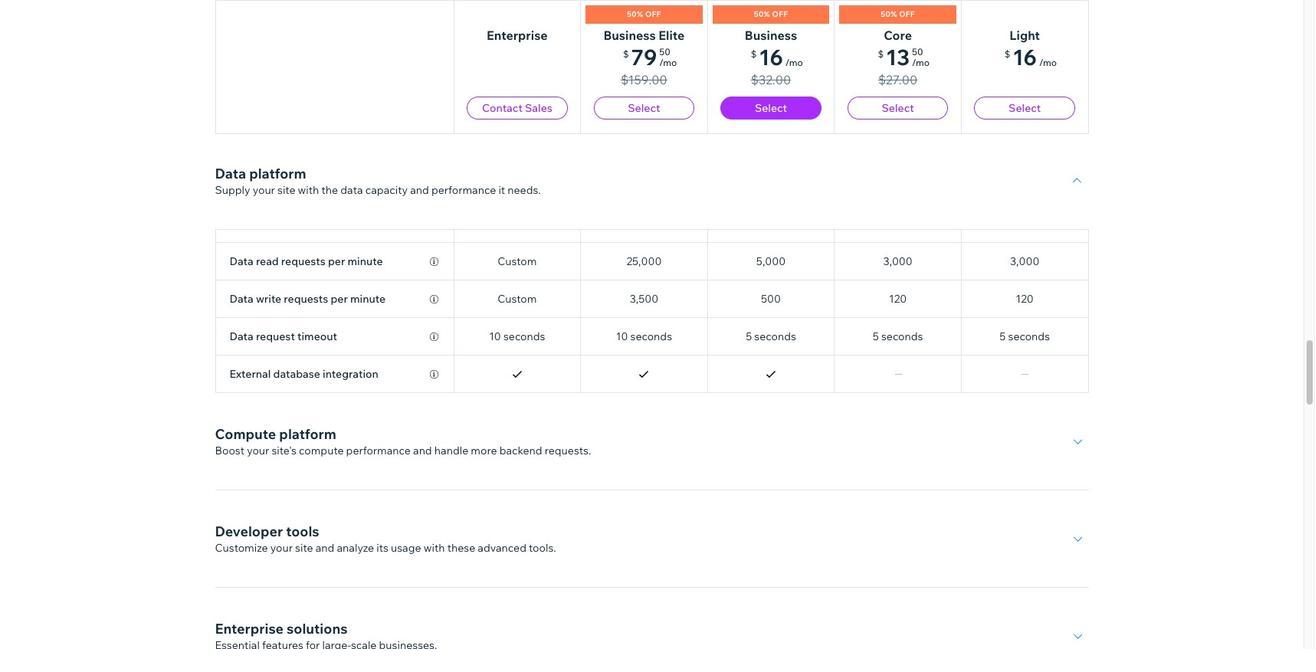Task type: vqa. For each thing, say whether or not it's contained in the screenshot.
bottom people
no



Task type: describe. For each thing, give the bounding box(es) containing it.
select for 16
[[1009, 101, 1041, 115]]

100
[[635, 29, 654, 43]]

data for request
[[230, 330, 254, 343]]

business for 16
[[745, 28, 797, 43]]

developer tools customize your site and analyze its usage with these advanced tools.
[[215, 523, 556, 555]]

4 custom from the top
[[498, 217, 537, 231]]

select button for 16
[[974, 97, 1075, 120]]

50% for 16
[[754, 9, 770, 19]]

customize
[[215, 541, 268, 555]]

data for write
[[230, 292, 254, 306]]

enterprise solutions
[[215, 620, 348, 638]]

your for compute
[[247, 444, 269, 458]]

4 seconds from the left
[[881, 330, 923, 343]]

3 5 seconds from the left
[[1000, 330, 1050, 343]]

/mo inside business $ 16 /mo $32.00
[[785, 57, 803, 68]]

data for read
[[274, 179, 297, 193]]

5 custom from the top
[[498, 254, 537, 268]]

monthly for monthly data read requests
[[230, 179, 271, 193]]

timeout
[[297, 330, 337, 343]]

business $ 16 /mo $32.00
[[745, 28, 803, 87]]

per for data write requests per minute
[[331, 292, 348, 306]]

79
[[631, 44, 657, 71]]

50% off for 16
[[754, 9, 788, 19]]

1 10 seconds from the left
[[489, 330, 545, 343]]

monthly data read requests
[[230, 179, 369, 193]]

compute
[[215, 425, 276, 443]]

tools.
[[529, 541, 556, 555]]

/mo inside the business elite $ 79 50 /mo $159.00
[[659, 57, 677, 68]]

2 120 from the left
[[1016, 292, 1034, 306]]

1 1 monthly backup from the left
[[854, 104, 942, 118]]

16 inside business $ 16 /mo $32.00
[[759, 44, 783, 71]]

your for developer
[[270, 541, 293, 555]]

it
[[499, 183, 505, 197]]

sales
[[525, 101, 552, 115]]

performance inside "compute platform boost your site's compute performance and handle more backend requests."
[[346, 444, 411, 458]]

1 weekly from the left
[[609, 104, 643, 118]]

2 select button from the left
[[721, 97, 822, 120]]

1 horizontal spatial 3
[[727, 104, 733, 118]]

2 5 seconds from the left
[[873, 330, 923, 343]]

monthly for monthly data write requests
[[230, 217, 271, 231]]

data for platform
[[215, 165, 246, 182]]

external
[[230, 367, 271, 381]]

advanced
[[478, 541, 527, 555]]

backend
[[499, 444, 542, 458]]

requests up monthly data write requests
[[324, 179, 369, 193]]

core
[[884, 28, 912, 43]]

2 5 from the left
[[873, 330, 879, 343]]

1 backup from the left
[[905, 104, 942, 118]]

2 10 seconds from the left
[[616, 330, 672, 343]]

2 20 from the left
[[1019, 29, 1031, 43]]

off for 13
[[899, 9, 915, 19]]

integration
[[323, 367, 379, 381]]

contact sales button
[[467, 97, 568, 120]]

handle
[[434, 444, 468, 458]]

$27.00
[[878, 72, 918, 87]]

monthly data write requests
[[230, 217, 371, 231]]

compute
[[299, 444, 344, 458]]

platform for compute platform
[[279, 425, 336, 443]]

1 20 from the left
[[892, 29, 904, 43]]

off for 16
[[772, 9, 788, 19]]

1 120 from the left
[[889, 292, 907, 306]]

$32.00
[[751, 72, 791, 87]]

/mo inside core $ 13 50 /mo $27.00
[[912, 57, 930, 68]]

50 inside the business elite $ 79 50 /mo $159.00
[[659, 46, 671, 57]]

1 custom from the top
[[498, 29, 537, 43]]

50 inside core $ 13 50 /mo $27.00
[[912, 46, 923, 57]]

enterprise for enterprise solutions
[[215, 620, 284, 638]]

developer
[[215, 523, 283, 540]]

1 horizontal spatial read
[[299, 179, 322, 193]]

database
[[273, 367, 320, 381]]

requests.
[[545, 444, 591, 458]]

contact sales
[[482, 101, 552, 115]]

5 seconds from the left
[[1008, 330, 1050, 343]]

with inside "developer tools customize your site and analyze its usage with these advanced tools."
[[424, 541, 445, 555]]

data request timeout
[[230, 330, 337, 343]]

2 seconds from the left
[[630, 330, 672, 343]]

$ inside business $ 16 /mo $32.00
[[751, 48, 757, 60]]

needs.
[[508, 183, 541, 197]]

50,000
[[753, 217, 789, 231]]

1 5 seconds from the left
[[746, 330, 796, 343]]

$159.00
[[621, 72, 667, 87]]

capacity
[[365, 183, 408, 197]]

core $ 13 50 /mo $27.00
[[878, 28, 930, 87]]

supply
[[215, 183, 250, 197]]

50% for 13
[[881, 9, 897, 19]]



Task type: locate. For each thing, give the bounding box(es) containing it.
compute platform boost your site's compute performance and handle more backend requests.
[[215, 425, 591, 458]]

minute for data write requests per minute
[[350, 292, 386, 306]]

select down $ 16 /mo
[[1009, 101, 1041, 115]]

1 horizontal spatial backup
[[1032, 104, 1069, 118]]

monthly down $ 16 /mo
[[988, 104, 1030, 118]]

0 vertical spatial platform
[[249, 165, 306, 182]]

50%
[[627, 9, 643, 19], [754, 9, 770, 19], [881, 9, 897, 19]]

1
[[895, 67, 901, 80], [1022, 67, 1027, 80], [854, 104, 859, 118], [981, 104, 986, 118]]

4 /mo from the left
[[1039, 57, 1057, 68]]

3 select from the left
[[882, 101, 914, 115]]

data up supply
[[215, 165, 246, 182]]

and inside "developer tools customize your site and analyze its usage with these advanced tools."
[[316, 541, 334, 555]]

0 horizontal spatial 5 seconds
[[746, 330, 796, 343]]

monthly up monthly data write requests
[[230, 179, 271, 193]]

1 horizontal spatial enterprise
[[487, 28, 548, 43]]

select down "$27.00"
[[882, 101, 914, 115]]

requests down data read requests per minute at the left of the page
[[284, 292, 328, 306]]

2 horizontal spatial 50% off
[[881, 9, 915, 19]]

platform up supply
[[249, 165, 306, 182]]

4 $ from the left
[[1005, 48, 1011, 60]]

1 monthly from the top
[[230, 179, 271, 193]]

read up monthly data write requests
[[299, 179, 322, 193]]

data down monthly data write requests
[[230, 254, 254, 268]]

2 50% from the left
[[754, 9, 770, 19]]

the
[[322, 183, 338, 197]]

1 horizontal spatial business
[[745, 28, 797, 43]]

50% off up '100'
[[627, 9, 661, 19]]

2 business from the left
[[745, 28, 797, 43]]

business up $32.00 at the right
[[745, 28, 797, 43]]

your inside "compute platform boost your site's compute performance and handle more backend requests."
[[247, 444, 269, 458]]

weekly
[[609, 104, 643, 118], [736, 104, 770, 118]]

50% for 79
[[627, 9, 643, 19]]

minute up data write requests per minute
[[348, 254, 383, 268]]

site for platform
[[277, 183, 295, 197]]

and down tools
[[316, 541, 334, 555]]

$
[[623, 48, 629, 60], [751, 48, 757, 60], [878, 48, 884, 60], [1005, 48, 1011, 60]]

site's
[[272, 444, 297, 458]]

1 horizontal spatial 5 seconds
[[873, 330, 923, 343]]

6 custom from the top
[[498, 292, 537, 306]]

backup
[[905, 104, 942, 118], [1032, 104, 1069, 118]]

2 horizontal spatial 5
[[1000, 330, 1006, 343]]

1 horizontal spatial off
[[772, 9, 788, 19]]

performance inside data platform supply your site with the data capacity and performance it needs.
[[432, 183, 496, 197]]

solutions
[[287, 620, 348, 638]]

select button down $32.00 at the right
[[721, 97, 822, 120]]

requests down monthly data write requests
[[281, 254, 326, 268]]

data for write
[[274, 217, 297, 231]]

these
[[447, 541, 475, 555]]

1 select button from the left
[[594, 97, 695, 120]]

backups down $32.00 at the right
[[773, 104, 815, 118]]

5
[[746, 330, 752, 343], [873, 330, 879, 343], [1000, 330, 1006, 343]]

platform up compute in the left of the page
[[279, 425, 336, 443]]

/mo
[[659, 57, 677, 68], [785, 57, 803, 68], [912, 57, 930, 68], [1039, 57, 1057, 68]]

50% off for 13
[[881, 9, 915, 19]]

2 3,000 from the left
[[1010, 254, 1040, 268]]

1 horizontal spatial 5
[[873, 330, 879, 343]]

your down compute
[[247, 444, 269, 458]]

1 monthly backup down "$27.00"
[[854, 104, 942, 118]]

3 50% off from the left
[[881, 9, 915, 19]]

2 vertical spatial your
[[270, 541, 293, 555]]

data read requests per minute
[[230, 254, 383, 268]]

0 horizontal spatial monthly
[[861, 104, 903, 118]]

$ down light
[[1005, 48, 1011, 60]]

select for 79
[[628, 101, 660, 115]]

1 $ from the left
[[623, 48, 629, 60]]

1 off from the left
[[645, 9, 661, 19]]

0 horizontal spatial 5
[[746, 330, 752, 343]]

platform inside data platform supply your site with the data capacity and performance it needs.
[[249, 165, 306, 182]]

more
[[471, 444, 497, 458]]

write
[[299, 217, 325, 231], [256, 292, 281, 306]]

write up data read requests per minute at the left of the page
[[299, 217, 325, 231]]

1 horizontal spatial 50
[[765, 29, 778, 43]]

monthly down "$27.00"
[[861, 104, 903, 118]]

3
[[768, 67, 774, 80], [600, 104, 606, 118], [727, 104, 733, 118]]

/mo right 79
[[659, 57, 677, 68]]

2 off from the left
[[772, 9, 788, 19]]

0 horizontal spatial read
[[256, 254, 279, 268]]

with left these
[[424, 541, 445, 555]]

50 down elite
[[659, 46, 671, 57]]

1 vertical spatial site
[[295, 541, 313, 555]]

and
[[410, 183, 429, 197], [413, 444, 432, 458], [316, 541, 334, 555]]

monthly
[[861, 104, 903, 118], [988, 104, 1030, 118]]

performance right compute in the left of the page
[[346, 444, 411, 458]]

3 weekly backups down $159.00
[[600, 104, 688, 118]]

0 horizontal spatial 10
[[489, 330, 501, 343]]

4 select button from the left
[[974, 97, 1075, 120]]

2 horizontal spatial 50
[[912, 46, 923, 57]]

and inside data platform supply your site with the data capacity and performance it needs.
[[410, 183, 429, 197]]

platform for data platform
[[249, 165, 306, 182]]

enterprise up contact sales button
[[487, 28, 548, 43]]

0 vertical spatial your
[[253, 183, 275, 197]]

2 horizontal spatial off
[[899, 9, 915, 19]]

2 weekly from the left
[[736, 104, 770, 118]]

1 horizontal spatial 10,000
[[1007, 217, 1043, 231]]

0 horizontal spatial 50
[[659, 46, 671, 57]]

0 horizontal spatial 10,000
[[880, 217, 916, 231]]

contact
[[482, 101, 523, 115]]

your
[[253, 183, 275, 197], [247, 444, 269, 458], [270, 541, 293, 555]]

0 horizontal spatial 16
[[759, 44, 783, 71]]

13
[[886, 44, 910, 71]]

0 horizontal spatial 50% off
[[627, 9, 661, 19]]

1 horizontal spatial 120
[[1016, 292, 1034, 306]]

50 up $32.00 at the right
[[765, 29, 778, 43]]

1 vertical spatial per
[[331, 292, 348, 306]]

select button for 79
[[594, 97, 695, 120]]

20 up $ 16 /mo
[[1019, 29, 1031, 43]]

with left the
[[298, 183, 319, 197]]

3,500
[[630, 292, 659, 306]]

monthly
[[230, 179, 271, 193], [230, 217, 271, 231]]

2 monthly from the left
[[988, 104, 1030, 118]]

1 monthly backup down $ 16 /mo
[[981, 104, 1069, 118]]

1 vertical spatial platform
[[279, 425, 336, 443]]

1 monthly backup
[[854, 104, 942, 118], [981, 104, 1069, 118]]

1 50% off from the left
[[627, 9, 661, 19]]

1 horizontal spatial 16
[[1013, 44, 1037, 71]]

request
[[256, 330, 295, 343]]

1 vertical spatial enterprise
[[215, 620, 284, 638]]

data left request
[[230, 330, 254, 343]]

enterprise for enterprise
[[487, 28, 548, 43]]

backups
[[646, 104, 688, 118], [773, 104, 815, 118]]

/mo inside $ 16 /mo
[[1039, 57, 1057, 68]]

off
[[645, 9, 661, 19], [772, 9, 788, 19], [899, 9, 915, 19]]

0 vertical spatial per
[[328, 254, 345, 268]]

1 3 weekly backups from the left
[[600, 104, 688, 118]]

1 business from the left
[[604, 28, 656, 43]]

25,000
[[627, 254, 662, 268]]

50 right the 13
[[912, 46, 923, 57]]

5 seconds
[[746, 330, 796, 343], [873, 330, 923, 343], [1000, 330, 1050, 343]]

0 vertical spatial write
[[299, 217, 325, 231]]

1 10 from the left
[[489, 330, 501, 343]]

0 vertical spatial monthly
[[230, 179, 271, 193]]

1 vertical spatial performance
[[346, 444, 411, 458]]

0 horizontal spatial performance
[[346, 444, 411, 458]]

100,000
[[623, 217, 665, 231]]

50% off for 79
[[627, 9, 661, 19]]

1 select from the left
[[628, 101, 660, 115]]

2 16 from the left
[[1013, 44, 1037, 71]]

business inside the business elite $ 79 50 /mo $159.00
[[604, 28, 656, 43]]

0 horizontal spatial weekly
[[609, 104, 643, 118]]

1 vertical spatial monthly
[[230, 217, 271, 231]]

16 down light
[[1013, 44, 1037, 71]]

platform
[[249, 165, 306, 182], [279, 425, 336, 443]]

boost
[[215, 444, 245, 458]]

1 seconds from the left
[[504, 330, 545, 343]]

select down $159.00
[[628, 101, 660, 115]]

2 3 weekly backups from the left
[[727, 104, 815, 118]]

1 5 from the left
[[746, 330, 752, 343]]

4 select from the left
[[1009, 101, 1041, 115]]

select button down $ 16 /mo
[[974, 97, 1075, 120]]

its
[[376, 541, 389, 555]]

3 off from the left
[[899, 9, 915, 19]]

$ inside $ 16 /mo
[[1005, 48, 1011, 60]]

elite
[[659, 28, 685, 43]]

0 horizontal spatial 3 weekly backups
[[600, 104, 688, 118]]

3,000
[[883, 254, 913, 268], [1010, 254, 1040, 268]]

3 seconds from the left
[[754, 330, 796, 343]]

16 up $32.00 at the right
[[759, 44, 783, 71]]

2 horizontal spatial 50%
[[881, 9, 897, 19]]

weekly down $159.00
[[609, 104, 643, 118]]

2 backups from the left
[[773, 104, 815, 118]]

business
[[604, 28, 656, 43], [745, 28, 797, 43]]

$ left 79
[[623, 48, 629, 60]]

1 horizontal spatial 1 monthly backup
[[981, 104, 1069, 118]]

$ inside the business elite $ 79 50 /mo $159.00
[[623, 48, 629, 60]]

minute for data read requests per minute
[[348, 254, 383, 268]]

requests down the
[[327, 217, 371, 231]]

1 vertical spatial read
[[256, 254, 279, 268]]

data
[[274, 179, 297, 193], [341, 183, 363, 197], [274, 217, 297, 231]]

read down monthly data write requests
[[256, 254, 279, 268]]

select button down $159.00
[[594, 97, 695, 120]]

0 vertical spatial enterprise
[[487, 28, 548, 43]]

backup down "$27.00"
[[905, 104, 942, 118]]

external database integration
[[230, 367, 379, 381]]

select button down "$27.00"
[[848, 97, 948, 120]]

requests
[[324, 179, 369, 193], [327, 217, 371, 231], [281, 254, 326, 268], [284, 292, 328, 306]]

data up monthly data write requests
[[274, 179, 297, 193]]

50% off up core
[[881, 9, 915, 19]]

3 custom from the top
[[498, 179, 537, 193]]

with
[[298, 183, 319, 197], [424, 541, 445, 555]]

1 horizontal spatial 20
[[1019, 29, 1031, 43]]

weekly down $32.00 at the right
[[736, 104, 770, 118]]

$ left the 13
[[878, 48, 884, 60]]

3 5 from the left
[[1000, 330, 1006, 343]]

platform inside "compute platform boost your site's compute performance and handle more backend requests."
[[279, 425, 336, 443]]

0 horizontal spatial 3,000
[[883, 254, 913, 268]]

backup down $ 16 /mo
[[1032, 104, 1069, 118]]

off for 79
[[645, 9, 661, 19]]

1 3,000 from the left
[[883, 254, 913, 268]]

2 10,000 from the left
[[1007, 217, 1043, 231]]

1 horizontal spatial write
[[299, 217, 325, 231]]

/mo down light
[[1039, 57, 1057, 68]]

business elite $ 79 50 /mo $159.00
[[604, 28, 685, 87]]

your inside data platform supply your site with the data capacity and performance it needs.
[[253, 183, 275, 197]]

0 vertical spatial site
[[277, 183, 295, 197]]

3 50% from the left
[[881, 9, 897, 19]]

select
[[628, 101, 660, 115], [755, 101, 787, 115], [882, 101, 914, 115], [1009, 101, 1041, 115]]

2 vertical spatial and
[[316, 541, 334, 555]]

data up data request timeout
[[230, 292, 254, 306]]

per up timeout
[[331, 292, 348, 306]]

0 horizontal spatial enterprise
[[215, 620, 284, 638]]

3 $ from the left
[[878, 48, 884, 60]]

select button
[[594, 97, 695, 120], [721, 97, 822, 120], [848, 97, 948, 120], [974, 97, 1075, 120]]

1 /mo from the left
[[659, 57, 677, 68]]

per for data read requests per minute
[[328, 254, 345, 268]]

1 horizontal spatial monthly
[[988, 104, 1030, 118]]

3 select button from the left
[[848, 97, 948, 120]]

site inside data platform supply your site with the data capacity and performance it needs.
[[277, 183, 295, 197]]

50% up business $ 16 /mo $32.00 on the right top of page
[[754, 9, 770, 19]]

site inside "developer tools customize your site and analyze its usage with these advanced tools."
[[295, 541, 313, 555]]

1 horizontal spatial with
[[424, 541, 445, 555]]

1 10,000 from the left
[[880, 217, 916, 231]]

minute down data read requests per minute at the left of the page
[[350, 292, 386, 306]]

1 vertical spatial minute
[[350, 292, 386, 306]]

1 horizontal spatial backups
[[773, 104, 815, 118]]

$ up $32.00 at the right
[[751, 48, 757, 60]]

3 /mo from the left
[[912, 57, 930, 68]]

data write requests per minute
[[230, 292, 386, 306]]

and inside "compute platform boost your site's compute performance and handle more backend requests."
[[413, 444, 432, 458]]

select button for 13
[[848, 97, 948, 120]]

0 vertical spatial minute
[[348, 254, 383, 268]]

0 horizontal spatial with
[[298, 183, 319, 197]]

site down tools
[[295, 541, 313, 555]]

with inside data platform supply your site with the data capacity and performance it needs.
[[298, 183, 319, 197]]

tools
[[286, 523, 319, 540]]

1 vertical spatial write
[[256, 292, 281, 306]]

0 vertical spatial and
[[410, 183, 429, 197]]

50% up '100'
[[627, 9, 643, 19]]

50% off
[[627, 9, 661, 19], [754, 9, 788, 19], [881, 9, 915, 19]]

2 horizontal spatial 5 seconds
[[1000, 330, 1050, 343]]

your right supply
[[253, 183, 275, 197]]

2 select from the left
[[755, 101, 787, 115]]

your for data
[[253, 183, 275, 197]]

3 weekly backups down $32.00 at the right
[[727, 104, 815, 118]]

20
[[892, 29, 904, 43], [1019, 29, 1031, 43]]

business up 79
[[604, 28, 656, 43]]

your inside "developer tools customize your site and analyze its usage with these advanced tools."
[[270, 541, 293, 555]]

2 horizontal spatial 3
[[768, 67, 774, 80]]

0 horizontal spatial backups
[[646, 104, 688, 118]]

1 vertical spatial and
[[413, 444, 432, 458]]

select for 13
[[882, 101, 914, 115]]

0 vertical spatial performance
[[432, 183, 496, 197]]

site for tools
[[295, 541, 313, 555]]

0 horizontal spatial business
[[604, 28, 656, 43]]

enterprise left solutions
[[215, 620, 284, 638]]

0 horizontal spatial 1 monthly backup
[[854, 104, 942, 118]]

0 horizontal spatial 50%
[[627, 9, 643, 19]]

off up business $ 16 /mo $32.00 on the right top of page
[[772, 9, 788, 19]]

20 up the 13
[[892, 29, 904, 43]]

usage
[[391, 541, 421, 555]]

enterprise
[[487, 28, 548, 43], [215, 620, 284, 638]]

monthly down supply
[[230, 217, 271, 231]]

0 horizontal spatial 20
[[892, 29, 904, 43]]

data down 'monthly data read requests'
[[274, 217, 297, 231]]

0 horizontal spatial off
[[645, 9, 661, 19]]

32
[[638, 67, 650, 80]]

minute
[[348, 254, 383, 268], [350, 292, 386, 306]]

1 backups from the left
[[646, 104, 688, 118]]

$ inside core $ 13 50 /mo $27.00
[[878, 48, 884, 60]]

1 horizontal spatial 3 weekly backups
[[727, 104, 815, 118]]

1 horizontal spatial 10
[[616, 330, 628, 343]]

50
[[765, 29, 778, 43], [659, 46, 671, 57], [912, 46, 923, 57]]

1 16 from the left
[[759, 44, 783, 71]]

and left handle
[[413, 444, 432, 458]]

2 10 from the left
[[616, 330, 628, 343]]

performance left it
[[432, 183, 496, 197]]

0 vertical spatial with
[[298, 183, 319, 197]]

0 horizontal spatial write
[[256, 292, 281, 306]]

data platform supply your site with the data capacity and performance it needs.
[[215, 165, 541, 197]]

1 horizontal spatial 50%
[[754, 9, 770, 19]]

/mo up $32.00 at the right
[[785, 57, 803, 68]]

seconds
[[504, 330, 545, 343], [630, 330, 672, 343], [754, 330, 796, 343], [881, 330, 923, 343], [1008, 330, 1050, 343]]

custom
[[498, 29, 537, 43], [498, 104, 537, 118], [498, 179, 537, 193], [498, 217, 537, 231], [498, 254, 537, 268], [498, 292, 537, 306]]

$ 16 /mo
[[1005, 44, 1057, 71]]

2 $ from the left
[[751, 48, 757, 60]]

data for read
[[230, 254, 254, 268]]

1 horizontal spatial weekly
[[736, 104, 770, 118]]

0 horizontal spatial 10 seconds
[[489, 330, 545, 343]]

off up '100'
[[645, 9, 661, 19]]

2 /mo from the left
[[785, 57, 803, 68]]

1 vertical spatial with
[[424, 541, 445, 555]]

16
[[759, 44, 783, 71], [1013, 44, 1037, 71]]

data
[[215, 165, 246, 182], [230, 254, 254, 268], [230, 292, 254, 306], [230, 330, 254, 343]]

light
[[1010, 28, 1040, 43]]

1 horizontal spatial 50% off
[[754, 9, 788, 19]]

business for 79
[[604, 28, 656, 43]]

site
[[277, 183, 295, 197], [295, 541, 313, 555]]

write up request
[[256, 292, 281, 306]]

2 1 monthly backup from the left
[[981, 104, 1069, 118]]

50% off up business $ 16 /mo $32.00 on the right top of page
[[754, 9, 788, 19]]

2 monthly from the top
[[230, 217, 271, 231]]

backups down $159.00
[[646, 104, 688, 118]]

1 horizontal spatial 3,000
[[1010, 254, 1040, 268]]

data right the
[[341, 183, 363, 197]]

500
[[761, 292, 781, 306]]

0 horizontal spatial 120
[[889, 292, 907, 306]]

1 horizontal spatial 10 seconds
[[616, 330, 672, 343]]

per up data write requests per minute
[[328, 254, 345, 268]]

and right capacity
[[410, 183, 429, 197]]

2 custom from the top
[[498, 104, 537, 118]]

site up monthly data write requests
[[277, 183, 295, 197]]

analyze
[[337, 541, 374, 555]]

off up core
[[899, 9, 915, 19]]

data inside data platform supply your site with the data capacity and performance it needs.
[[341, 183, 363, 197]]

2 50% off from the left
[[754, 9, 788, 19]]

120
[[889, 292, 907, 306], [1016, 292, 1034, 306]]

read
[[299, 179, 322, 193], [256, 254, 279, 268]]

0 horizontal spatial backup
[[905, 104, 942, 118]]

1 monthly from the left
[[861, 104, 903, 118]]

1 50% from the left
[[627, 9, 643, 19]]

10
[[489, 330, 501, 343], [616, 330, 628, 343]]

per
[[328, 254, 345, 268], [331, 292, 348, 306]]

5,000
[[756, 254, 786, 268]]

2 backup from the left
[[1032, 104, 1069, 118]]

data inside data platform supply your site with the data capacity and performance it needs.
[[215, 165, 246, 182]]

0 vertical spatial read
[[299, 179, 322, 193]]

your down tools
[[270, 541, 293, 555]]

select down $32.00 at the right
[[755, 101, 787, 115]]

10 seconds
[[489, 330, 545, 343], [616, 330, 672, 343]]

/mo right the 13
[[912, 57, 930, 68]]

business inside business $ 16 /mo $32.00
[[745, 28, 797, 43]]

50% up core
[[881, 9, 897, 19]]

1 horizontal spatial performance
[[432, 183, 496, 197]]

1 vertical spatial your
[[247, 444, 269, 458]]

0 horizontal spatial 3
[[600, 104, 606, 118]]

3 weekly backups
[[600, 104, 688, 118], [727, 104, 815, 118]]



